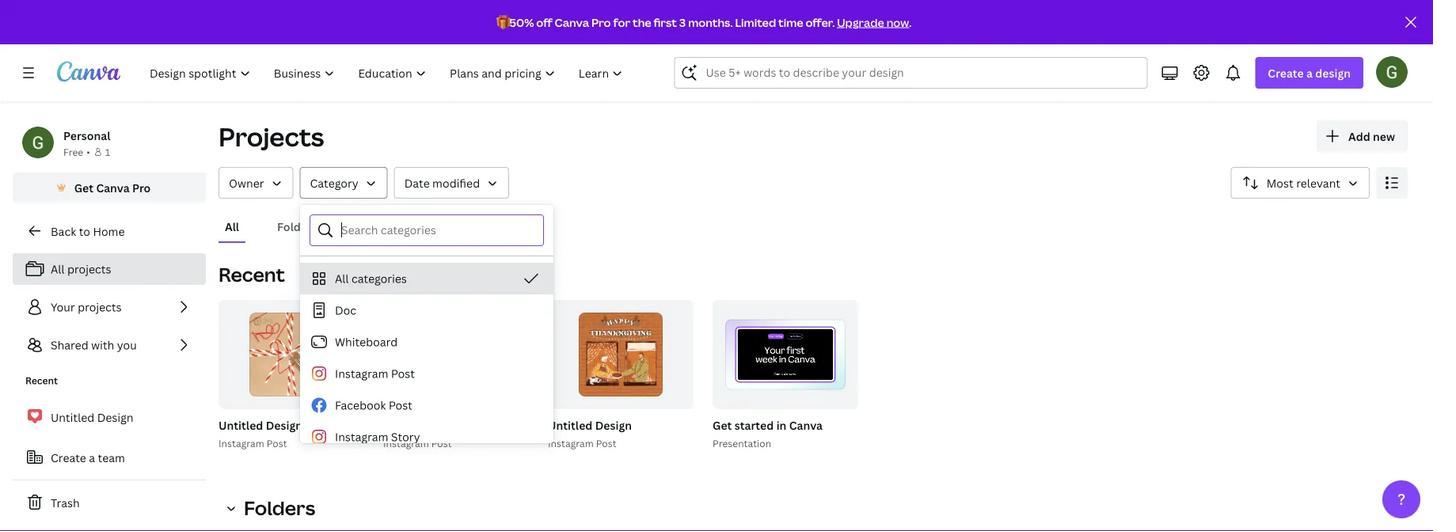 Task type: vqa. For each thing, say whether or not it's contained in the screenshot.
Overview link
no



Task type: describe. For each thing, give the bounding box(es) containing it.
limited
[[735, 15, 776, 30]]

free
[[63, 145, 83, 158]]

most relevant
[[1267, 175, 1341, 190]]

1 vertical spatial recent
[[25, 374, 58, 387]]

doc option
[[300, 295, 554, 326]]

27
[[838, 391, 848, 402]]

labeling_group
[[383, 418, 463, 433]]

canva inside button
[[96, 180, 130, 195]]

shared with you link
[[13, 329, 206, 361]]

category
[[310, 175, 358, 190]]

back to home
[[51, 224, 125, 239]]

all for all categories
[[335, 271, 349, 286]]

instagram post option
[[300, 358, 554, 390]]

all projects
[[51, 262, 111, 277]]

Owner button
[[219, 167, 293, 199]]

started
[[735, 418, 774, 433]]

off
[[536, 15, 552, 30]]

all categories
[[335, 271, 407, 286]]

back to home link
[[13, 215, 206, 247]]

0 vertical spatial pro
[[591, 15, 611, 30]]

images button
[[429, 211, 480, 242]]

trash link
[[13, 487, 206, 519]]

untitled design link
[[13, 401, 206, 434]]

all button
[[219, 211, 246, 242]]

all for all projects
[[51, 262, 65, 277]]

months.
[[688, 15, 733, 30]]

design
[[1316, 65, 1351, 80]]

for
[[613, 15, 630, 30]]

instagram story button
[[300, 421, 554, 453]]

folders button
[[271, 211, 324, 242]]

add
[[1349, 129, 1370, 144]]

whiteboard button
[[300, 326, 554, 358]]

images
[[436, 219, 474, 234]]

all categories option
[[300, 263, 554, 295]]

categories
[[352, 271, 407, 286]]

date
[[404, 175, 430, 190]]

doc
[[335, 303, 356, 318]]

1 for 1
[[105, 145, 110, 158]]

get canva pro button
[[13, 173, 206, 203]]

videos
[[512, 219, 549, 234]]

you
[[117, 338, 137, 353]]

to
[[79, 224, 90, 239]]

team
[[98, 450, 125, 465]]

Category button
[[300, 167, 388, 199]]

🎁 50% off canva pro for the first 3 months. limited time offer. upgrade now .
[[496, 15, 912, 30]]

all projects link
[[13, 253, 206, 285]]

designs button
[[349, 211, 404, 242]]

folders inside dropdown button
[[244, 495, 315, 521]]

time
[[778, 15, 803, 30]]

Sort by button
[[1231, 167, 1370, 199]]

a for team
[[89, 450, 95, 465]]

Search search field
[[706, 58, 1116, 88]]

free •
[[63, 145, 90, 158]]

new
[[1373, 129, 1395, 144]]

1 untitled design button from the left
[[219, 416, 302, 436]]

designs
[[356, 219, 398, 234]]

videos button
[[506, 211, 555, 242]]

upgrade now button
[[837, 15, 909, 30]]

2 untitled design button from the left
[[548, 416, 632, 436]]

create for create a team
[[51, 450, 86, 465]]

instagram post button
[[300, 358, 554, 390]]

1 untitled design instagram post from the left
[[219, 418, 302, 450]]

modified
[[432, 175, 480, 190]]

create a team
[[51, 450, 125, 465]]

with
[[91, 338, 114, 353]]

now
[[887, 15, 909, 30]]

instagram story
[[335, 430, 420, 445]]

Date modified button
[[394, 167, 509, 199]]

upgrade
[[837, 15, 884, 30]]

folders region
[[219, 521, 1408, 531]]

presentation
[[713, 437, 771, 450]]

trash
[[51, 495, 80, 510]]

Search categories search field
[[341, 215, 534, 245]]

gary orlando image
[[1376, 56, 1408, 88]]

instagram inside option
[[335, 430, 388, 445]]

1 horizontal spatial design
[[266, 418, 302, 433]]

.
[[909, 15, 912, 30]]

labeling_group button
[[383, 416, 463, 436]]

untitled design
[[51, 410, 133, 425]]

pro inside get canva pro button
[[132, 180, 151, 195]]

projects for your projects
[[78, 300, 122, 315]]

shared with you
[[51, 338, 137, 353]]

all for all
[[225, 219, 239, 234]]

most
[[1267, 175, 1294, 190]]



Task type: locate. For each thing, give the bounding box(es) containing it.
1 vertical spatial folders
[[244, 495, 315, 521]]

1 horizontal spatial untitled design instagram post
[[548, 418, 632, 450]]

1 horizontal spatial 1
[[817, 391, 822, 402]]

projects
[[67, 262, 111, 277], [78, 300, 122, 315]]

personal
[[63, 128, 110, 143]]

0 horizontal spatial untitled
[[51, 410, 94, 425]]

2 horizontal spatial all
[[335, 271, 349, 286]]

0 horizontal spatial create
[[51, 450, 86, 465]]

story
[[391, 430, 420, 445]]

0 horizontal spatial a
[[89, 450, 95, 465]]

create for create a design
[[1268, 65, 1304, 80]]

get down "•"
[[74, 180, 93, 195]]

all inside button
[[335, 271, 349, 286]]

add new
[[1349, 129, 1395, 144]]

create inside the create a team button
[[51, 450, 86, 465]]

1 horizontal spatial recent
[[219, 262, 285, 287]]

post inside option
[[389, 398, 412, 413]]

canva up back to home 'link'
[[96, 180, 130, 195]]

create
[[1268, 65, 1304, 80], [51, 450, 86, 465]]

pro
[[591, 15, 611, 30], [132, 180, 151, 195]]

2 horizontal spatial canva
[[789, 418, 823, 433]]

top level navigation element
[[139, 57, 636, 89]]

first
[[654, 15, 677, 30]]

get started in canva presentation
[[713, 418, 823, 450]]

3
[[679, 15, 686, 30]]

list box containing all categories
[[300, 263, 554, 531]]

list
[[13, 253, 206, 361]]

whiteboard option
[[300, 326, 554, 358]]

create left team
[[51, 450, 86, 465]]

0 horizontal spatial all
[[51, 262, 65, 277]]

2 vertical spatial canva
[[789, 418, 823, 433]]

whiteboard
[[335, 335, 398, 350]]

canva for get
[[789, 418, 823, 433]]

canva
[[555, 15, 589, 30], [96, 180, 130, 195], [789, 418, 823, 433]]

facebook
[[335, 398, 386, 413]]

1 vertical spatial 1
[[817, 391, 822, 402]]

folders button
[[219, 493, 325, 524]]

1 horizontal spatial pro
[[591, 15, 611, 30]]

all inside 'all projects' link
[[51, 262, 65, 277]]

list containing all projects
[[13, 253, 206, 361]]

all down owner
[[225, 219, 239, 234]]

of
[[824, 391, 836, 402]]

back
[[51, 224, 76, 239]]

folders inside button
[[277, 219, 318, 234]]

get inside get started in canva presentation
[[713, 418, 732, 433]]

list box
[[300, 263, 554, 531]]

shared
[[51, 338, 88, 353]]

1 of 27
[[817, 391, 848, 402]]

instagram story option
[[300, 421, 554, 453]]

facebook post
[[335, 398, 412, 413]]

🎁
[[496, 15, 507, 30]]

facebook post button
[[300, 390, 554, 421]]

canva right in
[[789, 418, 823, 433]]

1 vertical spatial get
[[713, 418, 732, 433]]

untitled
[[51, 410, 94, 425], [219, 418, 263, 433], [548, 418, 593, 433]]

all up doc
[[335, 271, 349, 286]]

instagram inside 'labeling_group instagram post'
[[383, 437, 429, 450]]

untitled design button
[[219, 416, 302, 436], [548, 416, 632, 436]]

1 right "•"
[[105, 145, 110, 158]]

your projects
[[51, 300, 122, 315]]

projects
[[219, 120, 324, 154]]

0 vertical spatial projects
[[67, 262, 111, 277]]

get started in canva button
[[713, 416, 823, 436]]

projects right your
[[78, 300, 122, 315]]

0 vertical spatial 1
[[105, 145, 110, 158]]

0 horizontal spatial canva
[[96, 180, 130, 195]]

folders
[[277, 219, 318, 234], [244, 495, 315, 521]]

0 vertical spatial canva
[[555, 15, 589, 30]]

0 horizontal spatial pro
[[132, 180, 151, 195]]

create inside create a design 'dropdown button'
[[1268, 65, 1304, 80]]

create a design
[[1268, 65, 1351, 80]]

design
[[97, 410, 133, 425], [266, 418, 302, 433], [595, 418, 632, 433]]

doc button
[[300, 295, 554, 326]]

1 horizontal spatial get
[[713, 418, 732, 433]]

create a team button
[[13, 442, 206, 474]]

owner
[[229, 175, 264, 190]]

post inside 'labeling_group instagram post'
[[431, 437, 452, 450]]

canva inside get started in canva presentation
[[789, 418, 823, 433]]

get up presentation
[[713, 418, 732, 433]]

0 vertical spatial create
[[1268, 65, 1304, 80]]

canva right off
[[555, 15, 589, 30]]

50%
[[510, 15, 534, 30]]

1
[[105, 145, 110, 158], [817, 391, 822, 402]]

recent
[[219, 262, 285, 287], [25, 374, 58, 387]]

get for get started in canva presentation
[[713, 418, 732, 433]]

a left team
[[89, 450, 95, 465]]

0 horizontal spatial design
[[97, 410, 133, 425]]

home
[[93, 224, 125, 239]]

all categories button
[[300, 263, 554, 295]]

all up your
[[51, 262, 65, 277]]

create left design
[[1268, 65, 1304, 80]]

1 vertical spatial canva
[[96, 180, 130, 195]]

facebook post option
[[300, 390, 554, 421]]

1 horizontal spatial canva
[[555, 15, 589, 30]]

1 vertical spatial a
[[89, 450, 95, 465]]

offer.
[[806, 15, 835, 30]]

all inside "all" button
[[225, 219, 239, 234]]

1 left of at the right of the page
[[817, 391, 822, 402]]

0 vertical spatial folders
[[277, 219, 318, 234]]

get for get canva pro
[[74, 180, 93, 195]]

1 horizontal spatial all
[[225, 219, 239, 234]]

pro up back to home 'link'
[[132, 180, 151, 195]]

untitled for second the untitled design "button"
[[548, 418, 593, 433]]

projects for all projects
[[67, 262, 111, 277]]

0 vertical spatial a
[[1307, 65, 1313, 80]]

a inside create a design 'dropdown button'
[[1307, 65, 1313, 80]]

1 horizontal spatial a
[[1307, 65, 1313, 80]]

0 horizontal spatial 1
[[105, 145, 110, 158]]

1 horizontal spatial untitled design button
[[548, 416, 632, 436]]

1 horizontal spatial untitled
[[219, 418, 263, 433]]

canva for 🎁
[[555, 15, 589, 30]]

instagram
[[335, 366, 388, 381], [335, 430, 388, 445], [219, 437, 264, 450], [383, 437, 429, 450], [548, 437, 594, 450]]

relevant
[[1296, 175, 1341, 190]]

get
[[74, 180, 93, 195], [713, 418, 732, 433]]

your
[[51, 300, 75, 315]]

1 vertical spatial projects
[[78, 300, 122, 315]]

0 horizontal spatial recent
[[25, 374, 58, 387]]

pro left for
[[591, 15, 611, 30]]

a inside the create a team button
[[89, 450, 95, 465]]

0 vertical spatial recent
[[219, 262, 285, 287]]

0 horizontal spatial untitled design button
[[219, 416, 302, 436]]

instagram post
[[335, 366, 415, 381]]

instagram inside "option"
[[335, 366, 388, 381]]

2 untitled design instagram post from the left
[[548, 418, 632, 450]]

2 horizontal spatial design
[[595, 418, 632, 433]]

a left design
[[1307, 65, 1313, 80]]

add new button
[[1317, 120, 1408, 152]]

1 vertical spatial pro
[[132, 180, 151, 195]]

a
[[1307, 65, 1313, 80], [89, 450, 95, 465]]

0 horizontal spatial untitled design instagram post
[[219, 418, 302, 450]]

2 horizontal spatial untitled
[[548, 418, 593, 433]]

0 vertical spatial get
[[74, 180, 93, 195]]

recent down "all" button
[[219, 262, 285, 287]]

date modified
[[404, 175, 480, 190]]

get inside button
[[74, 180, 93, 195]]

1 vertical spatial create
[[51, 450, 86, 465]]

untitled for first the untitled design "button" from the left
[[219, 418, 263, 433]]

•
[[87, 145, 90, 158]]

untitled design instagram post
[[219, 418, 302, 450], [548, 418, 632, 450]]

recent down shared
[[25, 374, 58, 387]]

post inside "option"
[[391, 366, 415, 381]]

labeling_group instagram post
[[383, 418, 463, 450]]

create a design button
[[1255, 57, 1364, 89]]

your projects link
[[13, 291, 206, 323]]

0 horizontal spatial get
[[74, 180, 93, 195]]

a for design
[[1307, 65, 1313, 80]]

post
[[391, 366, 415, 381], [389, 398, 412, 413], [267, 437, 287, 450], [431, 437, 452, 450], [596, 437, 617, 450]]

in
[[777, 418, 787, 433]]

1 horizontal spatial create
[[1268, 65, 1304, 80]]

projects down "back to home"
[[67, 262, 111, 277]]

get canva pro
[[74, 180, 151, 195]]

the
[[633, 15, 651, 30]]

None search field
[[674, 57, 1148, 89]]

all
[[225, 219, 239, 234], [51, 262, 65, 277], [335, 271, 349, 286]]

1 for 1 of 27
[[817, 391, 822, 402]]



